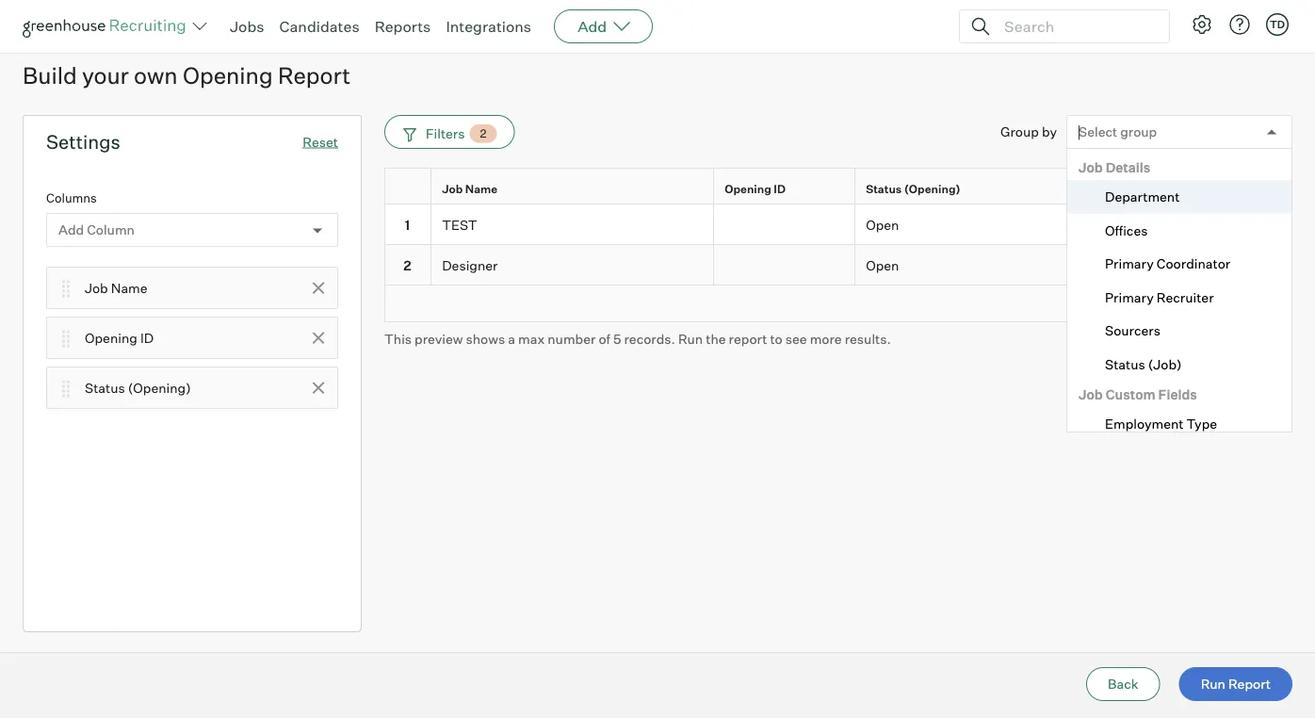 Task type: describe. For each thing, give the bounding box(es) containing it.
run report button
[[1180, 667, 1293, 701]]

reset
[[303, 134, 338, 150]]

offices
[[1106, 222, 1149, 239]]

row containing 2
[[385, 245, 1293, 286]]

employment type
[[1106, 416, 1218, 432]]

records.
[[624, 331, 676, 347]]

0 horizontal spatial status
[[85, 380, 125, 396]]

(job)
[[1149, 356, 1183, 373]]

see
[[786, 331, 807, 347]]

report
[[729, 331, 768, 347]]

job left custom
[[1079, 387, 1104, 403]]

cell for designer
[[715, 245, 856, 286]]

add button
[[554, 9, 653, 43]]

1 horizontal spatial status (opening)
[[866, 181, 961, 195]]

select group
[[1079, 124, 1158, 140]]

cell for test
[[715, 205, 856, 245]]

0 horizontal spatial name
[[111, 280, 148, 296]]

results.
[[845, 331, 891, 347]]

column
[[87, 222, 135, 238]]

job name column header
[[432, 169, 718, 208]]

build
[[23, 61, 77, 90]]

department
[[1106, 189, 1181, 205]]

opening inside column header
[[725, 181, 772, 195]]

job details
[[1079, 159, 1151, 176]]

job down select
[[1079, 159, 1104, 176]]

your
[[82, 61, 129, 90]]

td button
[[1267, 13, 1289, 36]]

primary for primary coordinator
[[1106, 256, 1155, 272]]

row containing job name
[[385, 168, 1293, 208]]

reports
[[375, 17, 431, 36]]

job name inside column header
[[442, 181, 498, 195]]

settings
[[46, 130, 120, 154]]

test
[[442, 216, 477, 233]]

name inside column header
[[465, 181, 498, 195]]

td button
[[1263, 9, 1293, 40]]

back
[[1109, 676, 1139, 692]]

primary coordinator
[[1106, 256, 1231, 272]]

table containing 1
[[385, 168, 1293, 322]]

select
[[1079, 124, 1118, 140]]

filters
[[426, 125, 465, 142]]

group by
[[1001, 124, 1058, 140]]

this preview shows a max number of 5 records. run the report to see more results.
[[385, 331, 891, 347]]

the
[[706, 331, 726, 347]]

opening id column header
[[715, 169, 860, 208]]

row group containing 1
[[385, 205, 1293, 286]]

2 vertical spatial opening
[[85, 330, 138, 346]]

run report
[[1201, 676, 1272, 692]]

Search text field
[[1000, 13, 1153, 40]]

run inside button
[[1201, 676, 1226, 692]]

number
[[548, 331, 596, 347]]

1 vertical spatial opening id
[[85, 330, 154, 346]]

5
[[614, 331, 622, 347]]

reports link
[[375, 17, 431, 36]]

this
[[385, 331, 412, 347]]

1 horizontal spatial (opening)
[[905, 181, 961, 195]]

add for add column
[[58, 222, 84, 238]]

preview
[[415, 331, 463, 347]]

add for add
[[578, 17, 607, 36]]

open for test
[[866, 216, 900, 233]]

a
[[508, 331, 516, 347]]

columns
[[46, 191, 97, 206]]

td
[[1271, 18, 1286, 31]]

jobs link
[[230, 17, 264, 36]]

greenhouse recruiting image
[[23, 15, 192, 38]]



Task type: vqa. For each thing, say whether or not it's contained in the screenshot.
Tara in Button
no



Task type: locate. For each thing, give the bounding box(es) containing it.
1 horizontal spatial opening
[[183, 61, 273, 90]]

2 down 1 cell
[[404, 257, 412, 273]]

2 cell from the top
[[715, 245, 856, 286]]

2 open from the top
[[866, 257, 900, 273]]

name
[[465, 181, 498, 195], [111, 280, 148, 296]]

type
[[1187, 416, 1218, 432]]

jobs
[[230, 17, 264, 36]]

run left the
[[679, 331, 703, 347]]

table
[[385, 168, 1293, 322]]

run right back
[[1201, 676, 1226, 692]]

2 primary from the top
[[1106, 289, 1155, 306]]

2 row from the top
[[385, 205, 1293, 245]]

name down the column
[[111, 280, 148, 296]]

2 horizontal spatial opening
[[725, 181, 772, 195]]

shows
[[466, 331, 505, 347]]

1 vertical spatial name
[[111, 280, 148, 296]]

2
[[480, 126, 487, 141], [404, 257, 412, 273]]

filter image
[[401, 126, 417, 142]]

job down add column at the top left of page
[[85, 280, 108, 296]]

coordinator
[[1157, 256, 1231, 272]]

open for designer
[[866, 257, 900, 273]]

candidates
[[279, 17, 360, 36]]

add
[[578, 17, 607, 36], [58, 222, 84, 238]]

0 horizontal spatial opening id
[[85, 330, 154, 346]]

custom
[[1106, 387, 1156, 403]]

0 vertical spatial run
[[679, 331, 703, 347]]

0 horizontal spatial id
[[140, 330, 154, 346]]

integrations link
[[446, 17, 532, 36]]

1 row from the top
[[385, 168, 1293, 208]]

designer
[[442, 257, 498, 273]]

1 vertical spatial report
[[1229, 676, 1272, 692]]

1 horizontal spatial name
[[465, 181, 498, 195]]

1 vertical spatial (opening)
[[128, 380, 191, 396]]

max
[[518, 331, 545, 347]]

configure image
[[1191, 13, 1214, 36]]

1 vertical spatial id
[[140, 330, 154, 346]]

1 vertical spatial open
[[866, 257, 900, 273]]

2 inside cell
[[404, 257, 412, 273]]

1 vertical spatial status
[[1106, 356, 1146, 373]]

1 horizontal spatial status
[[866, 181, 902, 195]]

opening id
[[725, 181, 786, 195], [85, 330, 154, 346]]

group
[[1121, 124, 1158, 140]]

1 vertical spatial run
[[1201, 676, 1226, 692]]

run
[[679, 331, 703, 347], [1201, 676, 1226, 692]]

employment
[[1106, 416, 1184, 432]]

id
[[774, 181, 786, 195], [140, 330, 154, 346]]

0 vertical spatial primary
[[1106, 256, 1155, 272]]

recruiter
[[1157, 289, 1215, 306]]

job name up "test"
[[442, 181, 498, 195]]

0 vertical spatial (opening)
[[905, 181, 961, 195]]

0 horizontal spatial run
[[679, 331, 703, 347]]

1 horizontal spatial 2
[[480, 126, 487, 141]]

0 vertical spatial opening
[[183, 61, 273, 90]]

add column
[[58, 222, 135, 238]]

1 cell from the top
[[715, 205, 856, 245]]

build your own opening report
[[23, 61, 351, 90]]

details
[[1106, 159, 1151, 176]]

1 open from the top
[[866, 216, 900, 233]]

0 vertical spatial 2
[[480, 126, 487, 141]]

own
[[134, 61, 178, 90]]

opening
[[183, 61, 273, 90], [725, 181, 772, 195], [85, 330, 138, 346]]

primary
[[1106, 256, 1155, 272], [1106, 289, 1155, 306]]

to
[[771, 331, 783, 347]]

0 horizontal spatial add
[[58, 222, 84, 238]]

1 vertical spatial 2
[[404, 257, 412, 273]]

group
[[1001, 124, 1040, 140]]

2 vertical spatial status
[[85, 380, 125, 396]]

open
[[866, 216, 900, 233], [866, 257, 900, 273]]

report inside run report button
[[1229, 676, 1272, 692]]

2 cell
[[385, 245, 432, 286]]

job custom fields
[[1079, 387, 1198, 403]]

job name
[[442, 181, 498, 195], [85, 280, 148, 296]]

back button
[[1087, 667, 1161, 701]]

1 horizontal spatial job name
[[442, 181, 498, 195]]

0 horizontal spatial opening
[[85, 330, 138, 346]]

cell
[[715, 205, 856, 245], [715, 245, 856, 286]]

job up "test"
[[442, 181, 463, 195]]

primary for primary recruiter
[[1106, 289, 1155, 306]]

job inside column header
[[442, 181, 463, 195]]

primary down offices
[[1106, 256, 1155, 272]]

0 horizontal spatial job name
[[85, 280, 148, 296]]

id inside column header
[[774, 181, 786, 195]]

(opening)
[[905, 181, 961, 195], [128, 380, 191, 396]]

1 vertical spatial add
[[58, 222, 84, 238]]

0 horizontal spatial 2
[[404, 257, 412, 273]]

more
[[810, 331, 842, 347]]

1 vertical spatial opening
[[725, 181, 772, 195]]

of
[[599, 331, 611, 347]]

status (opening)
[[866, 181, 961, 195], [85, 380, 191, 396]]

row containing 1
[[385, 205, 1293, 245]]

0 vertical spatial opening id
[[725, 181, 786, 195]]

0 horizontal spatial (opening)
[[128, 380, 191, 396]]

1 vertical spatial primary
[[1106, 289, 1155, 306]]

1 horizontal spatial run
[[1201, 676, 1226, 692]]

0 horizontal spatial status (opening)
[[85, 380, 191, 396]]

1 cell
[[385, 205, 432, 245]]

0 horizontal spatial report
[[278, 61, 351, 90]]

0 vertical spatial open
[[866, 216, 900, 233]]

job name down the column
[[85, 280, 148, 296]]

0 vertical spatial name
[[465, 181, 498, 195]]

1 horizontal spatial report
[[1229, 676, 1272, 692]]

2 right filters
[[480, 126, 487, 141]]

0 vertical spatial add
[[578, 17, 607, 36]]

add inside popup button
[[578, 17, 607, 36]]

sourcers
[[1106, 323, 1161, 339]]

report
[[278, 61, 351, 90], [1229, 676, 1272, 692]]

primary up the sourcers
[[1106, 289, 1155, 306]]

1
[[405, 216, 410, 233]]

3 row from the top
[[385, 245, 1293, 286]]

0 vertical spatial job name
[[442, 181, 498, 195]]

0 vertical spatial id
[[774, 181, 786, 195]]

status
[[866, 181, 902, 195], [1106, 356, 1146, 373], [85, 380, 125, 396]]

primary recruiter
[[1106, 289, 1215, 306]]

row group
[[385, 205, 1293, 286]]

1 horizontal spatial add
[[578, 17, 607, 36]]

0 vertical spatial status
[[866, 181, 902, 195]]

1 vertical spatial status (opening)
[[85, 380, 191, 396]]

name up "test"
[[465, 181, 498, 195]]

column header
[[385, 169, 435, 208]]

opening id inside column header
[[725, 181, 786, 195]]

by
[[1042, 124, 1058, 140]]

candidates link
[[279, 17, 360, 36]]

fields
[[1159, 387, 1198, 403]]

1 vertical spatial job name
[[85, 280, 148, 296]]

job
[[1079, 159, 1104, 176], [442, 181, 463, 195], [85, 280, 108, 296], [1079, 387, 1104, 403]]

status (job)
[[1106, 356, 1183, 373]]

1 primary from the top
[[1106, 256, 1155, 272]]

1 horizontal spatial id
[[774, 181, 786, 195]]

1 horizontal spatial opening id
[[725, 181, 786, 195]]

0 vertical spatial status (opening)
[[866, 181, 961, 195]]

2 horizontal spatial status
[[1106, 356, 1146, 373]]

row
[[385, 168, 1293, 208], [385, 205, 1293, 245], [385, 245, 1293, 286]]

integrations
[[446, 17, 532, 36]]

0 vertical spatial report
[[278, 61, 351, 90]]

reset link
[[303, 134, 338, 150]]



